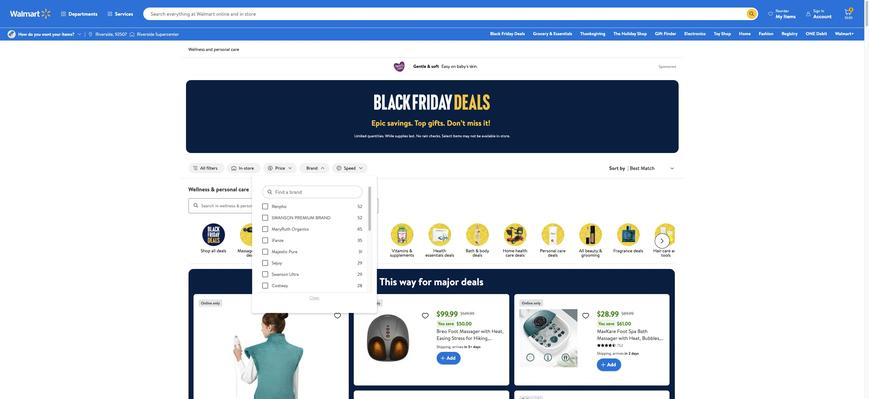 Task type: describe. For each thing, give the bounding box(es) containing it.
search icon image
[[750, 11, 755, 16]]

brand
[[307, 165, 318, 171]]

shop inside shop all deals link
[[201, 248, 210, 254]]

electronics link
[[682, 30, 709, 37]]

all beauty & grooming
[[580, 248, 602, 258]]

and inside hair care and tools
[[672, 248, 679, 254]]

walmart black friday deals for days image
[[375, 94, 490, 110]]

0 vertical spatial for
[[419, 275, 432, 289]]

items
[[453, 133, 462, 139]]

swanson
[[272, 271, 288, 278]]

black
[[491, 31, 501, 37]]

search image
[[194, 203, 199, 208]]

store
[[244, 165, 254, 171]]

52 for swanson premium brand
[[358, 215, 362, 221]]

comfort
[[623, 362, 642, 369]]

$99.99 $149.99
[[437, 309, 475, 319]]

home health care deals
[[503, 248, 528, 258]]

| inside sort and filter section element
[[628, 165, 629, 172]]

days for shipping, arrives in 2 days
[[632, 351, 639, 356]]

toy shop link
[[712, 30, 734, 37]]

0 $0.00
[[845, 7, 853, 20]]

care inside home health care deals
[[506, 252, 514, 258]]

hiking,
[[474, 335, 489, 342]]

quantities.
[[368, 133, 384, 139]]

shop all deals image
[[202, 223, 225, 246]]

& for wellness
[[211, 186, 215, 193]]

toy shop
[[714, 31, 732, 37]]

available
[[482, 133, 496, 139]]

riverside
[[137, 31, 155, 37]]

shop all deals link
[[197, 223, 230, 254]]

wellness for wellness & personal care
[[189, 186, 210, 193]]

& inside all beauty & grooming
[[600, 248, 602, 254]]

online for $28.99
[[522, 300, 533, 306]]

deals inside protein & fitness deals
[[291, 252, 301, 258]]

all filters button
[[189, 163, 225, 173]]

$28.99
[[598, 309, 619, 319]]

brand
[[316, 215, 331, 221]]

be
[[477, 133, 481, 139]]

departments button
[[56, 6, 103, 21]]

up
[[483, 342, 488, 349]]

bath & body deals image
[[466, 223, 489, 246]]

shipping, arrives in 2 days
[[598, 351, 639, 356]]

only inside group
[[213, 300, 220, 306]]

spa
[[259, 248, 265, 254]]

black friday deals
[[491, 31, 525, 37]]

sign
[[814, 8, 821, 13]]

reorder
[[776, 8, 790, 13]]

majestic pure
[[272, 249, 298, 255]]

Search search field
[[143, 8, 759, 20]]

deals right fragrance
[[634, 248, 644, 254]]

way
[[400, 275, 416, 289]]

how do you want your items?
[[18, 31, 75, 37]]

riverside,
[[96, 31, 114, 37]]

while
[[385, 133, 395, 139]]

shave deals link
[[348, 223, 381, 254]]

pure
[[289, 249, 298, 255]]

do
[[28, 31, 33, 37]]

all beauty & grooming link
[[575, 223, 607, 259]]

massager inside you save $61.00 maxkare foot spa bath massager with heat, bubbles, and vibration, digital temperature control, 16 detachable massage rollers, soothe and comfort feet
[[598, 335, 618, 342]]

personal
[[540, 248, 557, 254]]

riverside, 92507
[[96, 31, 127, 37]]

deals
[[515, 31, 525, 37]]

sort by |
[[610, 165, 629, 172]]

$61.00
[[617, 320, 632, 327]]

shave deals image
[[353, 223, 376, 246]]

fragrance
[[614, 248, 633, 254]]

one
[[806, 31, 816, 37]]

add to cart image for the add button inside the $28.99 group
[[600, 361, 608, 369]]

costway
[[272, 283, 288, 289]]

online only for $28.99
[[522, 300, 541, 306]]

renpho
[[272, 203, 287, 210]]

services
[[115, 10, 133, 17]]

add button inside $28.99 group
[[598, 359, 622, 371]]

deals inside bath & body deals
[[473, 252, 483, 258]]

online for $99.99
[[362, 300, 373, 306]]

$0.00
[[845, 15, 853, 20]]

size
[[448, 349, 456, 356]]

foot for with
[[618, 328, 628, 335]]

you for breo
[[438, 321, 445, 327]]

shipping, for shipping, arrives in 3+ days
[[437, 344, 452, 350]]

sign in to add to favorites list, maxkare large heating pad for back pain relief, 4 heat settings with auto shut-off, 24"x33"- green image
[[334, 312, 342, 320]]

control,
[[626, 349, 644, 356]]

vitamins & supplements image
[[391, 223, 414, 246]]

 image for how do you want your items?
[[8, 30, 16, 38]]

you for maxkare
[[599, 321, 606, 327]]

in for in 3+ days
[[464, 344, 468, 350]]

last.
[[409, 133, 416, 139]]

in for in 2 days
[[625, 351, 628, 356]]

thanksgiving link
[[578, 30, 609, 37]]

health
[[516, 248, 528, 254]]

limited quantities. while supplies last. no rain checks. select items may not be available in-store.
[[355, 133, 510, 139]]

all for all filters
[[200, 165, 206, 171]]

your
[[52, 31, 61, 37]]

maryruth organics
[[272, 226, 309, 232]]

bath inside bath & body deals
[[466, 248, 475, 254]]

gift finder
[[656, 31, 677, 37]]

deals right 31
[[366, 248, 376, 254]]

swanson
[[272, 215, 294, 221]]

soothe
[[598, 362, 613, 369]]

28
[[358, 283, 362, 289]]

all filters
[[200, 165, 218, 171]]

want
[[42, 31, 51, 37]]

supercenter
[[156, 31, 179, 37]]

grocery & essentials link
[[531, 30, 575, 37]]

home for home
[[740, 31, 751, 37]]

you save $50.00 breo foot massager with heat, easing stress for hiking, tennis, golf fits feet up to men size 12
[[437, 320, 504, 356]]

not
[[471, 133, 476, 139]]

vitamins & supplements link
[[386, 223, 419, 259]]

$28.99 group
[[520, 299, 665, 381]]

in-
[[239, 165, 244, 171]]

12
[[457, 349, 462, 356]]

days for shipping, arrives in 3+ days
[[474, 344, 481, 350]]

to
[[489, 342, 494, 349]]

in-store
[[239, 165, 254, 171]]

men
[[437, 349, 447, 356]]

sign in to add to favorites list, maxkare foot spa bath massager with heat, bubbles, and vibration, digital temperature control, 16 detachable massage rollers, soothe and comfort feet image
[[582, 312, 590, 320]]

home link
[[737, 30, 754, 37]]

finder
[[664, 31, 677, 37]]

deals inside massage & spa deals
[[247, 252, 256, 258]]

supplies
[[395, 133, 408, 139]]

heat, inside you save $61.00 maxkare foot spa bath massager with heat, bubbles, and vibration, digital temperature control, 16 detachable massage rollers, soothe and comfort feet
[[630, 335, 641, 342]]

bath & body deals link
[[461, 223, 494, 259]]

Walmart Site-Wide search field
[[143, 8, 759, 20]]

items
[[784, 13, 796, 20]]

fashion link
[[757, 30, 777, 37]]

add inside $28.99 group
[[608, 361, 617, 368]]

deals inside home health care deals
[[515, 252, 525, 258]]

electronics
[[685, 31, 706, 37]]

next slide for chipmodulewithimages list image
[[655, 234, 670, 249]]

in
[[822, 8, 825, 13]]

health essentials deals image
[[429, 223, 451, 246]]

don't
[[447, 118, 466, 128]]

services button
[[103, 6, 138, 21]]

you save $61.00 maxkare foot spa bath massager with heat, bubbles, and vibration, digital temperature control, 16 detachable massage rollers, soothe and comfort feet
[[598, 320, 661, 369]]

shop inside toy shop link
[[722, 31, 732, 37]]

shop inside 'the holiday shop' link
[[638, 31, 647, 37]]

all beauty & grooming image
[[580, 223, 602, 246]]

3+
[[468, 344, 473, 350]]

miss
[[468, 118, 482, 128]]

add to cart image for the add button inside the $99.99 group
[[439, 355, 447, 362]]

registry link
[[779, 30, 801, 37]]

this way for major deals
[[380, 275, 484, 289]]



Task type: vqa. For each thing, say whether or not it's contained in the screenshot.
Options link corresponding to Designer Looks for Less Women's WOP69 Crystal/Gold Frames IMAGE
no



Task type: locate. For each thing, give the bounding box(es) containing it.
1 vertical spatial all
[[580, 248, 585, 254]]

how
[[18, 31, 27, 37]]

add to cart image down temperature
[[600, 361, 608, 369]]

0 horizontal spatial days
[[474, 344, 481, 350]]

protein
[[280, 248, 294, 254]]

1 vertical spatial for
[[466, 335, 473, 342]]

1 horizontal spatial |
[[628, 165, 629, 172]]

1 vertical spatial 52
[[358, 215, 362, 221]]

deals right major
[[462, 275, 484, 289]]

0 horizontal spatial add to cart image
[[439, 355, 447, 362]]

1 vertical spatial bath
[[638, 328, 648, 335]]

0 vertical spatial days
[[474, 344, 481, 350]]

foot down $61.00 on the right bottom
[[618, 328, 628, 335]]

golf
[[453, 342, 462, 349]]

29 down 31
[[358, 260, 362, 266]]

add button down temperature
[[598, 359, 622, 371]]

tennis,
[[437, 342, 452, 349]]

0 vertical spatial wellness
[[189, 46, 205, 53]]

fragrance deals link
[[612, 223, 645, 254]]

0 horizontal spatial shop
[[201, 248, 210, 254]]

& left the spa
[[255, 248, 258, 254]]

sign in to add to favorites list, breo foot massager with heat,  easing stress for hiking, tennis, golf fits feet up to men size 12 image
[[422, 312, 429, 320]]

body
[[480, 248, 489, 254]]

1 horizontal spatial add to cart image
[[600, 361, 608, 369]]

filters
[[206, 165, 218, 171]]

1 online from the left
[[201, 300, 212, 306]]

home health care deals image
[[504, 223, 527, 246]]

0 horizontal spatial heat,
[[492, 328, 504, 335]]

deals right the fitness
[[291, 252, 301, 258]]

digital
[[629, 342, 643, 349]]

& right grocery
[[550, 31, 553, 37]]

massager inside you save $50.00 breo foot massager with heat, easing stress for hiking, tennis, golf fits feet up to men size 12
[[460, 328, 480, 335]]

2 only from the left
[[374, 300, 381, 306]]

add to cart image inside $99.99 group
[[439, 355, 447, 362]]

add left the 12
[[447, 355, 456, 362]]

 image left how
[[8, 30, 16, 38]]

0 horizontal spatial online only
[[201, 300, 220, 306]]

speed
[[344, 165, 356, 171]]

1 horizontal spatial bath
[[638, 328, 648, 335]]

care
[[231, 46, 239, 53], [239, 186, 249, 193], [558, 248, 566, 254], [663, 248, 671, 254], [506, 252, 514, 258]]

hair care and tools
[[654, 248, 679, 258]]

heat, up the to
[[492, 328, 504, 335]]

1 horizontal spatial online
[[362, 300, 373, 306]]

| right items?
[[85, 31, 85, 37]]

match
[[641, 165, 655, 172]]

group containing renpho
[[262, 203, 362, 399]]

foot inside you save $50.00 breo foot massager with heat, easing stress for hiking, tennis, golf fits feet up to men size 12
[[449, 328, 459, 335]]

1 horizontal spatial add
[[608, 361, 617, 368]]

online inside $28.99 group
[[522, 300, 533, 306]]

foot right breo
[[449, 328, 459, 335]]

gifts.
[[428, 118, 445, 128]]

1 vertical spatial 29
[[358, 271, 362, 278]]

days right 2
[[632, 351, 639, 356]]

add inside $99.99 group
[[447, 355, 456, 362]]

0 vertical spatial 52
[[358, 203, 362, 210]]

online inside group
[[201, 300, 212, 306]]

wellness inside search box
[[189, 186, 210, 193]]

walmart image
[[10, 9, 51, 19]]

0 horizontal spatial arrives
[[453, 344, 464, 350]]

1 horizontal spatial add button
[[598, 359, 622, 371]]

days inside $28.99 group
[[632, 351, 639, 356]]

1 29 from the top
[[358, 260, 362, 266]]

save up maxkare
[[607, 321, 615, 327]]

you inside you save $50.00 breo foot massager with heat, easing stress for hiking, tennis, golf fits feet up to men size 12
[[438, 321, 445, 327]]

personal for &
[[216, 186, 237, 193]]

all
[[200, 165, 206, 171], [580, 248, 585, 254]]

all
[[212, 248, 216, 254]]

only inside $28.99 group
[[534, 300, 541, 306]]

it!
[[484, 118, 491, 128]]

0 vertical spatial bath
[[466, 248, 475, 254]]

for up 3+
[[466, 335, 473, 342]]

online only
[[201, 300, 220, 306], [362, 300, 381, 306], [522, 300, 541, 306]]

1 horizontal spatial for
[[466, 335, 473, 342]]

92507
[[115, 31, 127, 37]]

& for grocery
[[550, 31, 553, 37]]

deals left the spa
[[247, 252, 256, 258]]

save inside you save $50.00 breo foot massager with heat, easing stress for hiking, tennis, golf fits feet up to men size 12
[[446, 321, 454, 327]]

0 vertical spatial 29
[[358, 260, 362, 266]]

you
[[438, 321, 445, 327], [599, 321, 606, 327]]

speed button
[[332, 163, 368, 173]]

massager down the "$50.00"
[[460, 328, 480, 335]]

departments
[[69, 10, 98, 17]]

online only inside online only group
[[201, 300, 220, 306]]

0 horizontal spatial shipping,
[[437, 344, 452, 350]]

& inside search box
[[211, 186, 215, 193]]

1 vertical spatial massage
[[624, 356, 642, 362]]

deals right essentials
[[445, 252, 454, 258]]

with up up
[[482, 328, 491, 335]]

0 horizontal spatial |
[[85, 31, 85, 37]]

1 horizontal spatial foot
[[618, 328, 628, 335]]

0 vertical spatial personal
[[214, 46, 230, 53]]

shipping, down easing
[[437, 344, 452, 350]]

 image
[[88, 32, 93, 37]]

arrives inside $99.99 group
[[453, 344, 464, 350]]

wellness
[[189, 46, 205, 53], [189, 186, 210, 193]]

deals down 'home health care deals' image
[[515, 252, 525, 258]]

16
[[646, 349, 650, 356]]

home down search icon
[[740, 31, 751, 37]]

arrives down "stress" in the bottom right of the page
[[453, 344, 464, 350]]

 image for riverside supercenter
[[130, 31, 135, 37]]

massage left the spa
[[238, 248, 254, 254]]

0 horizontal spatial add
[[447, 355, 456, 362]]

deals
[[217, 248, 226, 254], [366, 248, 376, 254], [634, 248, 644, 254], [247, 252, 256, 258], [291, 252, 301, 258], [445, 252, 454, 258], [473, 252, 483, 258], [515, 252, 525, 258], [548, 252, 558, 258], [462, 275, 484, 289]]

1 vertical spatial wellness
[[189, 186, 210, 193]]

arrives down 752
[[613, 351, 624, 356]]

0 horizontal spatial  image
[[8, 30, 16, 38]]

personal care deals
[[540, 248, 566, 258]]

2 you from the left
[[599, 321, 606, 327]]

add to cart image
[[439, 355, 447, 362], [600, 361, 608, 369]]

2 wellness from the top
[[189, 186, 210, 193]]

1 horizontal spatial all
[[580, 248, 585, 254]]

shop right "toy"
[[722, 31, 732, 37]]

1 vertical spatial shipping,
[[598, 351, 612, 356]]

arrives for in 3+ days
[[453, 344, 464, 350]]

online only inside $28.99 group
[[522, 300, 541, 306]]

0 horizontal spatial with
[[482, 328, 491, 335]]

days right 3+
[[474, 344, 481, 350]]

swanson premium brand
[[272, 215, 331, 221]]

price
[[275, 165, 285, 171]]

in left 2
[[625, 351, 628, 356]]

epic savings. top gifts. don't miss it!
[[372, 118, 491, 128]]

1 horizontal spatial home
[[740, 31, 751, 37]]

29 for swanson ultra
[[358, 271, 362, 278]]

shop left all
[[201, 248, 210, 254]]

save for maxkare
[[607, 321, 615, 327]]

& for bath
[[476, 248, 479, 254]]

2 horizontal spatial shop
[[722, 31, 732, 37]]

add button inside $99.99 group
[[437, 352, 461, 365]]

shipping, for shipping, arrives in 2 days
[[598, 351, 612, 356]]

sort
[[610, 165, 619, 172]]

1 vertical spatial home
[[503, 248, 515, 254]]

1 horizontal spatial days
[[632, 351, 639, 356]]

29 for sejoy
[[358, 260, 362, 266]]

wellness and personal care
[[189, 46, 239, 53]]

0 vertical spatial |
[[85, 31, 85, 37]]

1 horizontal spatial massager
[[598, 335, 618, 342]]

save inside you save $61.00 maxkare foot spa bath massager with heat, bubbles, and vibration, digital temperature control, 16 detachable massage rollers, soothe and comfort feet
[[607, 321, 615, 327]]

arrives for in 2 days
[[613, 351, 624, 356]]

save
[[446, 321, 454, 327], [607, 321, 615, 327]]

fits
[[464, 342, 472, 349]]

0 horizontal spatial massage
[[238, 248, 254, 254]]

foot
[[449, 328, 459, 335], [618, 328, 628, 335]]

group
[[262, 203, 362, 399]]

online only for $99.99
[[362, 300, 381, 306]]

1 vertical spatial personal
[[216, 186, 237, 193]]

gift finder link
[[653, 30, 680, 37]]

with inside you save $50.00 breo foot massager with heat, easing stress for hiking, tennis, golf fits feet up to men size 12
[[482, 328, 491, 335]]

tools
[[662, 252, 671, 258]]

& for massage
[[255, 248, 258, 254]]

52 for renpho
[[358, 203, 362, 210]]

personal care deals link
[[537, 223, 570, 259]]

0 horizontal spatial add button
[[437, 352, 461, 365]]

0 vertical spatial home
[[740, 31, 751, 37]]

1 horizontal spatial massage
[[624, 356, 642, 362]]

massage & spa deals
[[238, 248, 265, 258]]

in inside $99.99 group
[[464, 344, 468, 350]]

days
[[474, 344, 481, 350], [632, 351, 639, 356]]

maxkare
[[598, 328, 616, 335]]

deals down personal care deals image
[[548, 252, 558, 258]]

0 vertical spatial shipping,
[[437, 344, 452, 350]]

& inside vitamins & supplements
[[410, 248, 413, 254]]

$89.99
[[622, 311, 634, 317]]

bath inside you save $61.00 maxkare foot spa bath massager with heat, bubbles, and vibration, digital temperature control, 16 detachable massage rollers, soothe and comfort feet
[[638, 328, 648, 335]]

0 horizontal spatial foot
[[449, 328, 459, 335]]

2 online from the left
[[362, 300, 373, 306]]

& right 'protein'
[[295, 248, 298, 254]]

0 horizontal spatial for
[[419, 275, 432, 289]]

| right by
[[628, 165, 629, 172]]

personal care deals image
[[542, 223, 565, 246]]

with
[[482, 328, 491, 335], [619, 335, 628, 342]]

all for all beauty & grooming
[[580, 248, 585, 254]]

rain
[[422, 133, 428, 139]]

0 vertical spatial massage
[[238, 248, 254, 254]]

hair care and tools image
[[655, 223, 678, 246]]

1 horizontal spatial save
[[607, 321, 615, 327]]

None checkbox
[[262, 204, 268, 209], [262, 238, 268, 243], [262, 204, 268, 209], [262, 238, 268, 243]]

1 foot from the left
[[449, 328, 459, 335]]

heat, up control,
[[630, 335, 641, 342]]

home inside home health care deals
[[503, 248, 515, 254]]

arrives
[[453, 344, 464, 350], [613, 351, 624, 356]]

0 horizontal spatial massager
[[460, 328, 480, 335]]

Find a brand search field
[[262, 186, 362, 198]]

majestic
[[272, 249, 288, 255]]

personal for and
[[214, 46, 230, 53]]

bubbles,
[[643, 335, 661, 342]]

you up breo
[[438, 321, 445, 327]]

massage inside massage & spa deals
[[238, 248, 254, 254]]

riverside supercenter
[[137, 31, 179, 37]]

0 horizontal spatial only
[[213, 300, 220, 306]]

online inside $99.99 group
[[362, 300, 373, 306]]

& for protein
[[295, 248, 298, 254]]

bath left body
[[466, 248, 475, 254]]

black friday deals link
[[488, 30, 528, 37]]

2 horizontal spatial online
[[522, 300, 533, 306]]

1 horizontal spatial shipping,
[[598, 351, 612, 356]]

clear button
[[262, 293, 367, 303]]

0 horizontal spatial save
[[446, 321, 454, 327]]

0 horizontal spatial all
[[200, 165, 206, 171]]

massage & spa deals link
[[235, 223, 268, 259]]

1 horizontal spatial with
[[619, 335, 628, 342]]

all left beauty
[[580, 248, 585, 254]]

heat, inside you save $50.00 breo foot massager with heat, easing stress for hiking, tennis, golf fits feet up to men size 12
[[492, 328, 504, 335]]

1 horizontal spatial only
[[374, 300, 381, 306]]

for right way
[[419, 275, 432, 289]]

0 horizontal spatial online
[[201, 300, 212, 306]]

in-store button
[[227, 163, 261, 173]]

1 only from the left
[[213, 300, 220, 306]]

save for breo
[[446, 321, 454, 327]]

0 vertical spatial all
[[200, 165, 206, 171]]

fragrance deals image
[[617, 223, 640, 246]]

protein & fitness deals image
[[278, 223, 300, 246]]

wellness for wellness and personal care
[[189, 46, 205, 53]]

all inside all beauty & grooming
[[580, 248, 585, 254]]

sort and filter section element
[[181, 158, 684, 178]]

1 vertical spatial arrives
[[613, 351, 624, 356]]

0 horizontal spatial bath
[[466, 248, 475, 254]]

0 horizontal spatial you
[[438, 321, 445, 327]]

Search in wellness & personal care deals search field
[[189, 198, 378, 213]]

1 52 from the top
[[358, 203, 362, 210]]

1 horizontal spatial in
[[625, 351, 628, 356]]

& for vitamins
[[410, 248, 413, 254]]

store.
[[501, 133, 510, 139]]

one debit link
[[804, 30, 831, 37]]

all inside button
[[200, 165, 206, 171]]

1 vertical spatial in
[[625, 351, 628, 356]]

1 vertical spatial days
[[632, 351, 639, 356]]

with up 752
[[619, 335, 628, 342]]

account
[[814, 13, 832, 20]]

3 online from the left
[[522, 300, 533, 306]]

1 horizontal spatial you
[[599, 321, 606, 327]]

& right vitamins
[[410, 248, 413, 254]]

add to cart image left size
[[439, 355, 447, 362]]

days inside $99.99 group
[[474, 344, 481, 350]]

deals inside health essentials deals
[[445, 252, 454, 258]]

deals down bath & body deals image
[[473, 252, 483, 258]]

2 foot from the left
[[618, 328, 628, 335]]

this
[[380, 275, 397, 289]]

with inside you save $61.00 maxkare foot spa bath massager with heat, bubbles, and vibration, digital temperature control, 16 detachable massage rollers, soothe and comfort feet
[[619, 335, 628, 342]]

2 online only from the left
[[362, 300, 381, 306]]

1 horizontal spatial arrives
[[613, 351, 624, 356]]

all left filters
[[200, 165, 206, 171]]

0 vertical spatial arrives
[[453, 344, 464, 350]]

easing
[[437, 335, 451, 342]]

 image
[[8, 30, 16, 38], [130, 31, 135, 37]]

online only group
[[199, 299, 344, 399]]

one debit
[[806, 31, 828, 37]]

grooming
[[582, 252, 600, 258]]

care inside hair care and tools
[[663, 248, 671, 254]]

0 horizontal spatial home
[[503, 248, 515, 254]]

shipping, inside $99.99 group
[[437, 344, 452, 350]]

care inside search box
[[239, 186, 249, 193]]

foot for easing
[[449, 328, 459, 335]]

stress
[[452, 335, 465, 342]]

1 horizontal spatial shop
[[638, 31, 647, 37]]

1 online only from the left
[[201, 300, 220, 306]]

save down the $99.99
[[446, 321, 454, 327]]

premium
[[295, 215, 315, 221]]

ultra
[[289, 271, 299, 278]]

online only inside $99.99 group
[[362, 300, 381, 306]]

vitamins & supplements
[[390, 248, 414, 258]]

massage & spa deals image
[[240, 223, 263, 246]]

deals right all
[[217, 248, 226, 254]]

1 save from the left
[[446, 321, 454, 327]]

arrives inside $28.99 group
[[613, 351, 624, 356]]

add button down tennis, at the right of the page
[[437, 352, 461, 365]]

the
[[614, 31, 621, 37]]

shop right holiday
[[638, 31, 647, 37]]

only inside $99.99 group
[[374, 300, 381, 306]]

shipping, inside $28.99 group
[[598, 351, 612, 356]]

price button
[[264, 163, 297, 173]]

reorder my items
[[776, 8, 796, 20]]

feet
[[643, 362, 653, 369]]

29
[[358, 260, 362, 266], [358, 271, 362, 278]]

fragrance deals
[[614, 248, 644, 254]]

1 horizontal spatial heat,
[[630, 335, 641, 342]]

& left body
[[476, 248, 479, 254]]

0 horizontal spatial in
[[464, 344, 468, 350]]

& inside bath & body deals
[[476, 248, 479, 254]]

you up maxkare
[[599, 321, 606, 327]]

in inside $28.99 group
[[625, 351, 628, 356]]

foot inside you save $61.00 maxkare foot spa bath massager with heat, bubbles, and vibration, digital temperature control, 16 detachable massage rollers, soothe and comfort feet
[[618, 328, 628, 335]]

best match
[[630, 165, 655, 172]]

home left health
[[503, 248, 515, 254]]

deals inside personal care deals
[[548, 252, 558, 258]]

shipping, up soothe
[[598, 351, 612, 356]]

care inside personal care deals
[[558, 248, 566, 254]]

& inside protein & fitness deals
[[295, 248, 298, 254]]

Wellness & personal care search field
[[181, 186, 684, 213]]

massager up temperature
[[598, 335, 618, 342]]

home for home health care deals
[[503, 248, 515, 254]]

3 online only from the left
[[522, 300, 541, 306]]

2 29 from the top
[[358, 271, 362, 278]]

personal inside search box
[[216, 186, 237, 193]]

beauty
[[586, 248, 598, 254]]

$149.99
[[461, 311, 475, 317]]

1 wellness from the top
[[189, 46, 205, 53]]

1 horizontal spatial online only
[[362, 300, 381, 306]]

you inside you save $61.00 maxkare foot spa bath massager with heat, bubbles, and vibration, digital temperature control, 16 detachable massage rollers, soothe and comfort feet
[[599, 321, 606, 327]]

& down filters
[[211, 186, 215, 193]]

& inside massage & spa deals
[[255, 248, 258, 254]]

massage down digital
[[624, 356, 642, 362]]

29 up 28 at the left bottom of the page
[[358, 271, 362, 278]]

for inside you save $50.00 breo foot massager with heat, easing stress for hiking, tennis, golf fits feet up to men size 12
[[466, 335, 473, 342]]

1 vertical spatial |
[[628, 165, 629, 172]]

$99.99 group
[[359, 299, 505, 381]]

in left 3+
[[464, 344, 468, 350]]

2 horizontal spatial only
[[534, 300, 541, 306]]

bath right spa
[[638, 328, 648, 335]]

only for $99.99
[[374, 300, 381, 306]]

no
[[417, 133, 421, 139]]

massage inside you save $61.00 maxkare foot spa bath massager with heat, bubbles, and vibration, digital temperature control, 16 detachable massage rollers, soothe and comfort feet
[[624, 356, 642, 362]]

2 save from the left
[[607, 321, 615, 327]]

& right beauty
[[600, 248, 602, 254]]

2 52 from the top
[[358, 215, 362, 221]]

1 you from the left
[[438, 321, 445, 327]]

in-
[[497, 133, 501, 139]]

3 only from the left
[[534, 300, 541, 306]]

2 horizontal spatial online only
[[522, 300, 541, 306]]

 image right 92507
[[130, 31, 135, 37]]

only for $28.99
[[534, 300, 541, 306]]

hair
[[654, 248, 662, 254]]

None checkbox
[[262, 215, 268, 221], [262, 226, 268, 232], [262, 249, 268, 255], [262, 260, 268, 266], [262, 272, 268, 277], [262, 283, 268, 289], [262, 215, 268, 221], [262, 226, 268, 232], [262, 249, 268, 255], [262, 260, 268, 266], [262, 272, 268, 277], [262, 283, 268, 289]]

0 vertical spatial in
[[464, 344, 468, 350]]

1 horizontal spatial  image
[[130, 31, 135, 37]]

add down temperature
[[608, 361, 617, 368]]

35
[[358, 237, 362, 244]]



